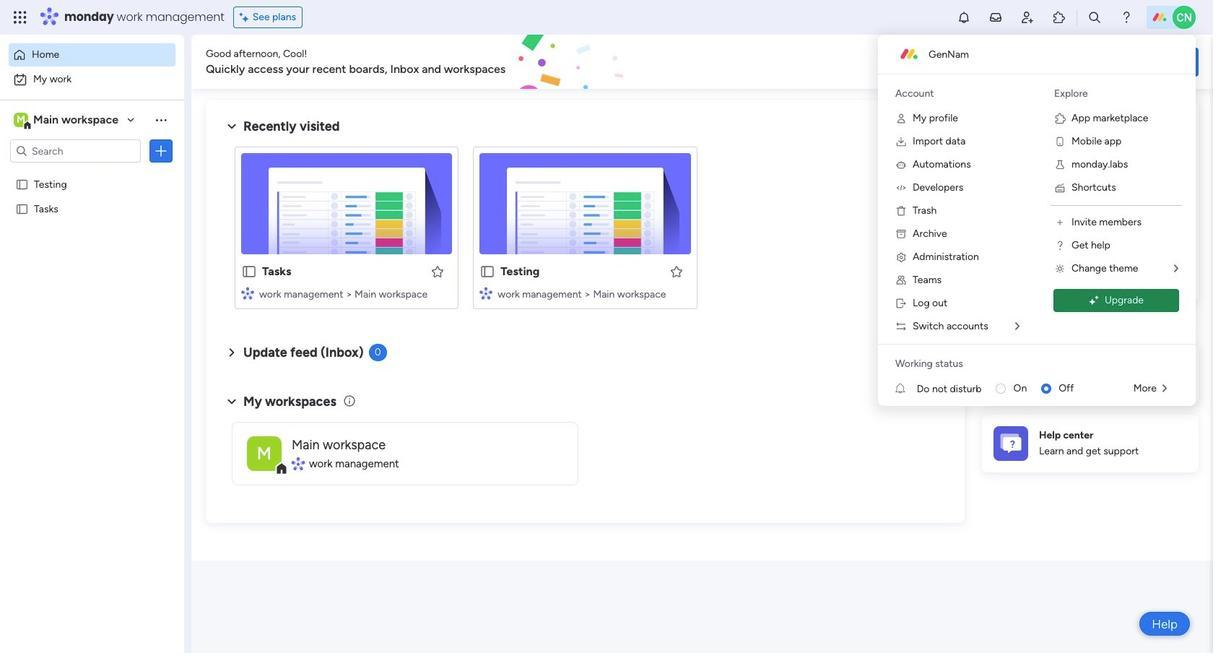 Task type: locate. For each thing, give the bounding box(es) containing it.
cool name image
[[1173, 6, 1196, 29]]

option
[[9, 43, 176, 66], [9, 68, 176, 91], [0, 171, 184, 174]]

help image
[[1120, 10, 1134, 25]]

see plans image
[[240, 9, 253, 25]]

1 vertical spatial public board image
[[241, 264, 257, 280]]

options image
[[154, 144, 168, 158]]

public board image right add to favorites image
[[480, 264, 496, 280]]

close my workspaces image
[[223, 393, 241, 410]]

search everything image
[[1088, 10, 1102, 25]]

add to favorites image
[[431, 264, 445, 278]]

workspace image
[[14, 112, 28, 128]]

templates image image
[[996, 109, 1186, 209]]

public board image down workspace image
[[15, 177, 29, 191]]

shortcuts image
[[1055, 182, 1066, 194]]

workspace image
[[247, 436, 282, 471]]

workspace selection element
[[14, 111, 121, 130]]

get help image
[[1055, 240, 1066, 251]]

update feed image
[[989, 10, 1003, 25]]

invite members image
[[1055, 217, 1066, 228]]

0 horizontal spatial public board image
[[15, 177, 29, 191]]

0 element
[[369, 344, 387, 361]]

2 vertical spatial option
[[0, 171, 184, 174]]

1 horizontal spatial public board image
[[480, 264, 496, 280]]

0 horizontal spatial public board image
[[15, 202, 29, 215]]

1 horizontal spatial public board image
[[241, 264, 257, 280]]

getting started element
[[983, 345, 1199, 403]]

select product image
[[13, 10, 27, 25]]

my profile image
[[896, 113, 907, 124]]

public board image
[[15, 177, 29, 191], [480, 264, 496, 280]]

archive image
[[896, 228, 907, 240]]

0 vertical spatial public board image
[[15, 202, 29, 215]]

automations image
[[896, 159, 907, 170]]

list arrow image
[[1163, 384, 1167, 394]]

list box
[[0, 169, 184, 416]]

public board image
[[15, 202, 29, 215], [241, 264, 257, 280]]

invite members image
[[1021, 10, 1035, 25]]

add to favorites image
[[669, 264, 684, 278]]

mobile app image
[[1055, 136, 1066, 147]]



Task type: describe. For each thing, give the bounding box(es) containing it.
monday marketplace image
[[1053, 10, 1067, 25]]

help center element
[[983, 414, 1199, 472]]

close recently visited image
[[223, 118, 241, 135]]

0 vertical spatial option
[[9, 43, 176, 66]]

trash image
[[896, 205, 907, 217]]

notifications image
[[957, 10, 972, 25]]

list arrow image
[[1175, 264, 1179, 274]]

1 vertical spatial public board image
[[480, 264, 496, 280]]

0 vertical spatial public board image
[[15, 177, 29, 191]]

developers image
[[896, 182, 907, 194]]

workspace options image
[[154, 113, 168, 127]]

log out image
[[896, 298, 907, 309]]

import data image
[[896, 136, 907, 147]]

teams image
[[896, 275, 907, 286]]

open update feed (inbox) image
[[223, 344, 241, 361]]

administration image
[[896, 251, 907, 263]]

1 vertical spatial option
[[9, 68, 176, 91]]

Search in workspace field
[[30, 143, 121, 159]]

upgrade stars new image
[[1089, 295, 1099, 306]]

quick search results list box
[[223, 135, 948, 327]]

v2 surfce notifications image
[[896, 381, 917, 396]]

monday.labs image
[[1055, 159, 1066, 170]]



Task type: vqa. For each thing, say whether or not it's contained in the screenshot.
invite members icon
yes



